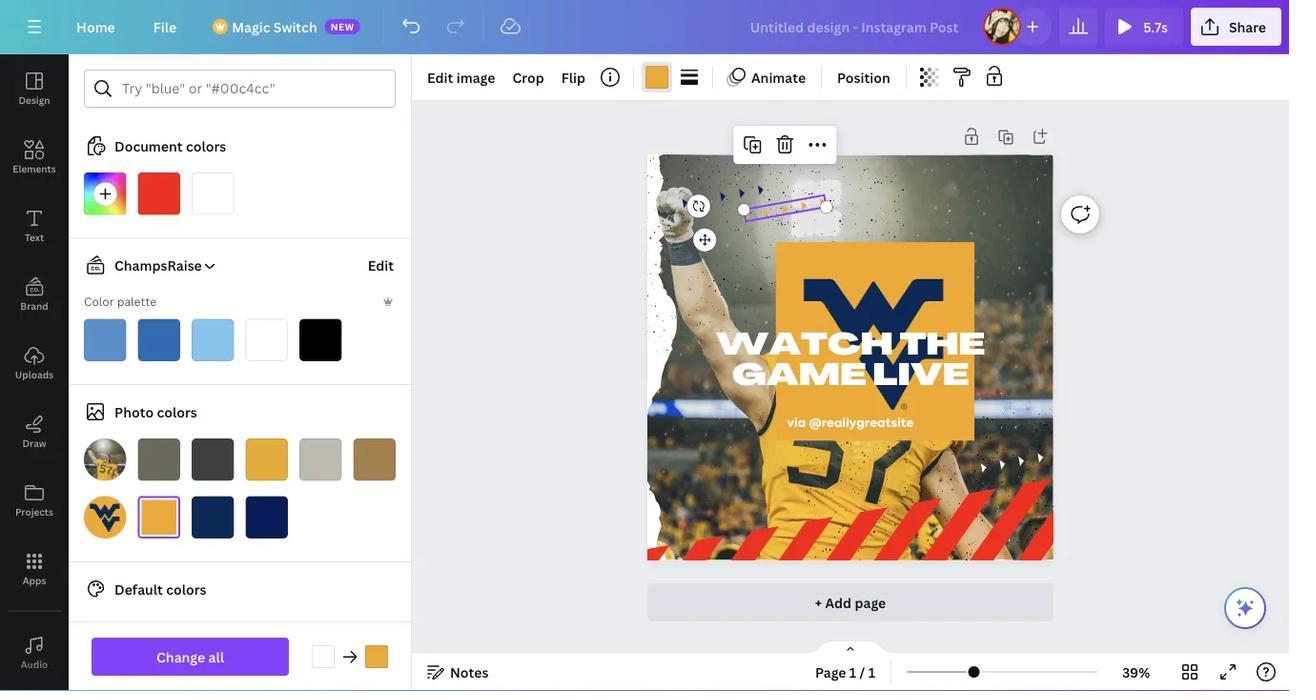 Task type: locate. For each thing, give the bounding box(es) containing it.
change all
[[156, 648, 224, 666]]

0 horizontal spatial 1
[[850, 663, 857, 681]]

#012958 image
[[192, 496, 234, 539]]

#6b6958 image
[[138, 439, 180, 481]]

notes button
[[420, 657, 496, 688]]

color palette
[[84, 294, 157, 310]]

+
[[815, 594, 822, 612]]

solid colors
[[84, 618, 149, 633]]

1 vertical spatial edit
[[368, 257, 394, 275]]

champsraise
[[114, 257, 202, 275]]

solid
[[84, 618, 112, 633]]

|
[[867, 284, 872, 297]]

#3d413d image
[[192, 439, 234, 481]]

5.7s button
[[1106, 8, 1184, 46]]

colors
[[186, 137, 226, 155], [157, 403, 197, 421], [166, 580, 207, 598], [115, 618, 149, 633]]

1 left /
[[850, 663, 857, 681]]

notes
[[450, 663, 489, 681]]

flip button
[[554, 62, 593, 93]]

#f5a700 image down main menu bar
[[646, 66, 669, 89]]

1 horizontal spatial #f5a700 image
[[365, 646, 388, 669]]

white #ffffff image
[[353, 643, 396, 685], [353, 643, 396, 685]]

share button
[[1191, 8, 1282, 46]]

1 horizontal spatial #f5a700 image
[[365, 646, 388, 669]]

1
[[850, 663, 857, 681], [869, 663, 876, 681]]

0 vertical spatial edit
[[427, 68, 453, 86]]

show pages image
[[805, 640, 897, 655]]

edit inside popup button
[[427, 68, 453, 86]]

colors for document colors
[[186, 137, 226, 155]]

edit for edit image
[[427, 68, 453, 86]]

1 horizontal spatial #ffffff image
[[312, 646, 335, 669]]

#010101 image
[[299, 319, 342, 361], [299, 319, 342, 361]]

#f5a700 image right light gray #d9d9d9 image at the bottom of page
[[365, 646, 388, 669]]

draw
[[22, 437, 46, 450]]

file button
[[138, 8, 192, 46]]

page
[[855, 594, 886, 612]]

#011d5b image
[[246, 496, 288, 539], [246, 496, 288, 539]]

videos image
[[0, 688, 69, 691]]

#166bb5 image
[[138, 319, 180, 361], [138, 319, 180, 361]]

change all button
[[92, 638, 289, 676]]

gray #a6a6a6 image
[[246, 643, 288, 685], [246, 643, 288, 685]]

0 horizontal spatial edit
[[368, 257, 394, 275]]

#f5a700 image
[[646, 66, 669, 89], [138, 496, 180, 539], [365, 646, 388, 669]]

colors right default
[[166, 580, 207, 598]]

home
[[76, 18, 115, 36]]

Design title text field
[[735, 8, 976, 46]]

light gray #d9d9d9 image
[[299, 643, 342, 685]]

#f5a700 image down main menu bar
[[646, 66, 669, 89]]

colors right solid
[[115, 618, 149, 633]]

#f5a700 image right light gray #d9d9d9 image at the bottom of page
[[365, 646, 388, 669]]

dark gray #545454 image
[[138, 643, 180, 685], [138, 643, 180, 685]]

1 horizontal spatial edit
[[427, 68, 453, 86]]

document colors
[[114, 137, 226, 155]]

crop button
[[505, 62, 552, 93]]

#ff0000 image
[[138, 173, 180, 215], [138, 173, 180, 215]]

gray #737373 image
[[192, 643, 234, 685], [192, 643, 234, 685]]

#eaab06 image
[[246, 439, 288, 481], [246, 439, 288, 481]]

edit inside button
[[368, 257, 394, 275]]

file
[[153, 18, 177, 36]]

live
[[873, 362, 969, 393]]

2 horizontal spatial #f5a700 image
[[646, 66, 669, 89]]

#f5a700 image left #012958 icon
[[138, 496, 180, 539]]

/
[[860, 663, 865, 681]]

page 1 / 1
[[815, 663, 876, 681]]

1 right /
[[869, 663, 876, 681]]

#4890cd image
[[84, 319, 126, 361]]

side panel tab list
[[0, 54, 69, 691]]

1 horizontal spatial 1
[[869, 663, 876, 681]]

0 vertical spatial #f5a700 image
[[646, 66, 669, 89]]

image
[[457, 68, 495, 86]]

draw button
[[0, 398, 69, 466]]

0 vertical spatial #ffffff image
[[246, 319, 288, 361]]

brand button
[[0, 260, 69, 329]]

uploads button
[[0, 329, 69, 398]]

1 vertical spatial #f5a700 image
[[138, 496, 180, 539]]

add a new color image
[[84, 173, 126, 215], [84, 173, 126, 215]]

document
[[114, 137, 183, 155]]

+ add page
[[815, 594, 886, 612]]

1 vertical spatial #f5a700 image
[[138, 496, 180, 539]]

#3d413d image
[[192, 439, 234, 481]]

light gray #d9d9d9 image
[[299, 643, 342, 685]]

design
[[19, 93, 50, 106]]

#aa7e48 image
[[353, 439, 396, 481]]

via @reallygreatsite
[[787, 416, 914, 430]]

@reallygreatsite
[[809, 416, 914, 430]]

uploads
[[15, 368, 54, 381]]

switch
[[274, 18, 317, 36]]

#ffffff image
[[192, 173, 234, 215], [192, 173, 234, 215], [246, 319, 288, 361], [312, 646, 335, 669]]

brand
[[20, 299, 48, 312]]

animate
[[752, 68, 806, 86]]

july
[[789, 284, 811, 297]]

#f5a700 image left #012958 icon
[[138, 496, 180, 539]]

colors right photo
[[157, 403, 197, 421]]

#bebbb0 image
[[299, 439, 342, 481], [299, 439, 342, 481]]

+ add page button
[[648, 584, 1054, 622]]

2 vertical spatial #f5a700 image
[[365, 646, 388, 669]]

projects
[[15, 506, 53, 518]]

0 horizontal spatial #f5a700 image
[[138, 496, 180, 539]]

39% button
[[1105, 657, 1167, 688]]

champsraise button
[[76, 254, 217, 277]]

#f5a700 image
[[646, 66, 669, 89], [138, 496, 180, 539], [365, 646, 388, 669]]

#ffffff image
[[246, 319, 288, 361], [312, 646, 335, 669]]

0 vertical spatial #f5a700 image
[[646, 66, 669, 89]]

edit
[[427, 68, 453, 86], [368, 257, 394, 275]]

colors right document
[[186, 137, 226, 155]]

elements
[[13, 162, 56, 175]]

0 horizontal spatial #f5a700 image
[[138, 496, 180, 539]]

photo colors
[[114, 403, 197, 421]]



Task type: vqa. For each thing, say whether or not it's contained in the screenshot.
the leftmost #f5a700 icon
yes



Task type: describe. For each thing, give the bounding box(es) containing it.
edit button
[[366, 247, 396, 285]]

23,
[[817, 284, 833, 297]]

pm
[[905, 284, 916, 297]]

game
[[732, 362, 867, 393]]

Try "blue" or "#00c4cc" search field
[[122, 71, 383, 107]]

audio button
[[0, 619, 69, 688]]

the
[[900, 332, 985, 363]]

position button
[[830, 62, 898, 93]]

text button
[[0, 192, 69, 260]]

projects button
[[0, 466, 69, 535]]

#6b6958 image
[[138, 439, 180, 481]]

watch
[[716, 332, 894, 363]]

palette
[[117, 294, 157, 310]]

position
[[837, 68, 891, 86]]

share
[[1229, 18, 1267, 36]]

new
[[331, 20, 355, 33]]

elements button
[[0, 123, 69, 192]]

3:00
[[878, 284, 900, 297]]

default colors
[[114, 580, 207, 598]]

#aa7e48 image
[[353, 439, 396, 481]]

apps
[[23, 574, 46, 587]]

add
[[825, 594, 852, 612]]

canva assistant image
[[1234, 597, 1257, 620]]

default
[[114, 580, 163, 598]]

flip
[[561, 68, 586, 86]]

2 vertical spatial #f5a700 image
[[365, 646, 388, 669]]

design button
[[0, 54, 69, 123]]

5.7s
[[1144, 18, 1168, 36]]

apps button
[[0, 535, 69, 604]]

july 23, 2025 | 3:00 pm
[[789, 284, 916, 297]]

39%
[[1122, 663, 1150, 681]]

text
[[25, 231, 44, 244]]

audio
[[21, 658, 48, 671]]

photo
[[114, 403, 154, 421]]

#75c6ef image
[[192, 319, 234, 361]]

watch the game live
[[716, 332, 985, 393]]

color
[[84, 294, 114, 310]]

edit image button
[[420, 62, 503, 93]]

1 vertical spatial #ffffff image
[[312, 646, 335, 669]]

main menu bar
[[0, 0, 1290, 54]]

colors for solid colors
[[115, 618, 149, 633]]

#012958 image
[[192, 496, 234, 539]]

#75c6ef image
[[192, 319, 234, 361]]

page
[[815, 663, 846, 681]]

animate button
[[721, 62, 814, 93]]

crop
[[513, 68, 544, 86]]

colors for default colors
[[166, 580, 207, 598]]

black #000000 image
[[84, 643, 126, 685]]

1 1 from the left
[[850, 663, 857, 681]]

#4890cd image
[[84, 319, 126, 361]]

edit for edit
[[368, 257, 394, 275]]

0 horizontal spatial #ffffff image
[[246, 319, 288, 361]]

all
[[208, 648, 224, 666]]

#f5a700 image for #f5a700 icon to the bottom
[[365, 646, 388, 669]]

edit image
[[427, 68, 495, 86]]

#f5a700 image for left #f5a700 icon
[[138, 496, 180, 539]]

black #000000 image
[[84, 643, 126, 685]]

2 1 from the left
[[869, 663, 876, 681]]

colors for photo colors
[[157, 403, 197, 421]]

2 horizontal spatial #f5a700 image
[[646, 66, 669, 89]]

2025
[[839, 284, 861, 297]]

magic
[[232, 18, 270, 36]]

change
[[156, 648, 205, 666]]

magic switch
[[232, 18, 317, 36]]

via
[[787, 416, 806, 430]]

home link
[[61, 8, 130, 46]]



